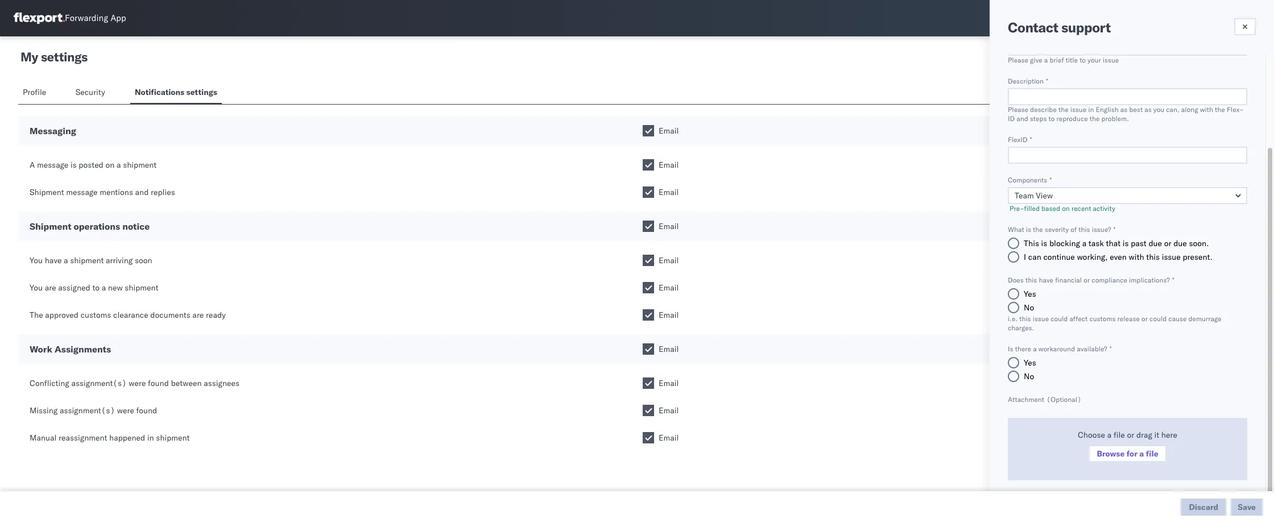 Task type: locate. For each thing, give the bounding box(es) containing it.
2 shipment from the top
[[30, 221, 71, 232]]

on right based
[[1063, 204, 1070, 213]]

were left "between" at bottom
[[129, 378, 146, 389]]

in right happened at the bottom left of the page
[[147, 433, 154, 443]]

1 horizontal spatial due
[[1174, 238, 1188, 249]]

security button
[[71, 82, 112, 104]]

a up the assigned
[[64, 256, 68, 266]]

you
[[30, 256, 43, 266], [30, 283, 43, 293]]

and inside please describe the issue in english as best as you can, along with the flex- id and steps to reproduce the problem.
[[1017, 114, 1029, 123]]

and
[[1017, 114, 1029, 123], [135, 187, 149, 197]]

missing assignment(s) were found
[[30, 406, 157, 416]]

* right description
[[1046, 77, 1049, 85]]

1 vertical spatial you
[[1134, 498, 1145, 506]]

this is blocking a task that is past due or due soon.
[[1024, 238, 1210, 249]]

this
[[1079, 225, 1091, 234], [1147, 252, 1160, 262], [1026, 276, 1038, 285], [1020, 315, 1032, 323]]

1 horizontal spatial with
[[1201, 105, 1214, 114]]

continue
[[1044, 252, 1075, 262]]

to right title
[[1080, 56, 1086, 64]]

severity
[[1045, 225, 1069, 234]]

a inside button
[[1140, 449, 1145, 459]]

the up this
[[1033, 225, 1044, 234]]

1 could from the left
[[1051, 315, 1068, 323]]

this inside i.e. this issue could affect customs release or could cause demurrage charges.
[[1020, 315, 1032, 323]]

0 horizontal spatial and
[[135, 187, 149, 197]]

1 as from the left
[[1121, 105, 1128, 114]]

assignment(s) up reassignment
[[60, 406, 115, 416]]

0 vertical spatial were
[[129, 378, 146, 389]]

browse for a file
[[1097, 449, 1159, 459]]

issue up the reproduce
[[1071, 105, 1087, 114]]

settings right 'notifications'
[[186, 87, 217, 97]]

have up the assigned
[[45, 256, 62, 266]]

email for you have a shipment arriving soon
[[659, 256, 679, 266]]

2 yes from the top
[[1024, 358, 1037, 368]]

settings inside button
[[186, 87, 217, 97]]

1 vertical spatial found
[[136, 406, 157, 416]]

my settings
[[20, 49, 87, 65]]

a
[[30, 160, 35, 170]]

a right 'there'
[[1034, 345, 1037, 353]]

notifications settings
[[135, 87, 217, 97]]

* right the components
[[1050, 176, 1052, 184]]

0 horizontal spatial in
[[147, 433, 154, 443]]

you for you are assigned to a new shipment
[[30, 283, 43, 293]]

2 you from the top
[[30, 283, 43, 293]]

None checkbox
[[643, 159, 654, 171], [643, 187, 654, 198], [643, 221, 654, 232], [643, 255, 654, 266], [643, 282, 654, 294], [643, 310, 654, 321], [643, 344, 654, 355], [643, 405, 654, 417], [643, 432, 654, 444], [643, 159, 654, 171], [643, 187, 654, 198], [643, 221, 654, 232], [643, 255, 654, 266], [643, 282, 654, 294], [643, 310, 654, 321], [643, 344, 654, 355], [643, 405, 654, 417], [643, 432, 654, 444]]

0 horizontal spatial due
[[1149, 238, 1163, 249]]

settings right my
[[41, 49, 87, 65]]

is left posted
[[71, 160, 77, 170]]

best
[[1130, 105, 1143, 114]]

you left can,
[[1154, 105, 1165, 114]]

my
[[20, 49, 38, 65]]

None checkbox
[[643, 125, 654, 137], [643, 378, 654, 389], [643, 125, 654, 137], [643, 378, 654, 389]]

due left "soon."
[[1174, 238, 1188, 249]]

is
[[1008, 345, 1014, 353]]

1 vertical spatial were
[[117, 406, 134, 416]]

issue
[[1103, 56, 1120, 64], [1071, 105, 1087, 114], [1162, 252, 1181, 262], [1033, 315, 1049, 323]]

2 due from the left
[[1174, 238, 1188, 249]]

a message is posted on a shipment
[[30, 160, 157, 170]]

task
[[1089, 238, 1104, 249]]

support
[[1062, 19, 1111, 36]]

0 vertical spatial and
[[1017, 114, 1029, 123]]

shipment left operations
[[30, 221, 71, 232]]

i.e.
[[1008, 315, 1018, 323]]

0 vertical spatial please
[[1008, 56, 1029, 64]]

does
[[1008, 276, 1024, 285]]

1 vertical spatial have
[[1039, 276, 1054, 285]]

description *
[[1008, 77, 1049, 85]]

you for you have a shipment arriving soon
[[30, 256, 43, 266]]

None text field
[[1008, 88, 1248, 105], [1008, 147, 1248, 164], [1008, 88, 1248, 105], [1008, 147, 1248, 164]]

new
[[108, 283, 123, 293]]

components *
[[1008, 176, 1052, 184]]

1 horizontal spatial are
[[193, 310, 204, 320]]

os button
[[1235, 5, 1261, 31]]

this up 'charges.'
[[1020, 315, 1032, 323]]

0 vertical spatial to
[[1080, 56, 1086, 64]]

found left "between" at bottom
[[148, 378, 169, 389]]

a left task
[[1083, 238, 1087, 249]]

0 vertical spatial settings
[[41, 49, 87, 65]]

videos
[[1112, 498, 1132, 506]]

1 shipment from the top
[[30, 187, 64, 197]]

please left attach
[[1008, 498, 1029, 506]]

in left english
[[1089, 105, 1095, 114]]

are left the assigned
[[45, 283, 56, 293]]

assignment(s) for conflicting
[[71, 378, 127, 389]]

could left affect on the bottom right of the page
[[1051, 315, 1068, 323]]

shipment right happened at the bottom left of the page
[[156, 433, 190, 443]]

email for you are assigned to a new shipment
[[659, 283, 679, 293]]

past
[[1131, 238, 1147, 249]]

have right videos
[[1147, 498, 1161, 506]]

1 vertical spatial with
[[1129, 252, 1145, 262]]

of left issue. on the bottom right of page
[[1163, 498, 1169, 506]]

email for shipment message mentions and replies
[[659, 187, 679, 197]]

i.e. this issue could affect customs release or could cause demurrage charges.
[[1008, 315, 1222, 332]]

forwarding app link
[[14, 13, 126, 24]]

email for messaging
[[659, 126, 679, 136]]

2 vertical spatial please
[[1008, 498, 1029, 506]]

found for missing assignment(s) were found
[[136, 406, 157, 416]]

1 horizontal spatial file
[[1147, 449, 1159, 459]]

5 email from the top
[[659, 256, 679, 266]]

3 email from the top
[[659, 187, 679, 197]]

1 horizontal spatial customs
[[1090, 315, 1116, 323]]

0 horizontal spatial to
[[92, 283, 100, 293]]

settings for my settings
[[41, 49, 87, 65]]

to left "new"
[[92, 283, 100, 293]]

issue left the present.
[[1162, 252, 1181, 262]]

1 vertical spatial to
[[1049, 114, 1055, 123]]

1 vertical spatial you
[[30, 283, 43, 293]]

could left cause
[[1150, 315, 1167, 323]]

notifications settings button
[[130, 82, 222, 104]]

reproduce
[[1057, 114, 1088, 123]]

customs down you are assigned to a new shipment
[[81, 310, 111, 320]]

1 horizontal spatial have
[[1039, 276, 1054, 285]]

issue up 'charges.'
[[1033, 315, 1049, 323]]

the
[[1059, 105, 1069, 114], [1216, 105, 1226, 114], [1090, 114, 1100, 123], [1033, 225, 1044, 234], [1171, 498, 1181, 506]]

1 vertical spatial please
[[1008, 105, 1029, 114]]

steps
[[1030, 114, 1047, 123]]

please up id
[[1008, 105, 1029, 114]]

you right videos
[[1134, 498, 1145, 506]]

0 vertical spatial no
[[1024, 303, 1035, 313]]

id
[[1008, 114, 1015, 123]]

choose
[[1078, 430, 1106, 440]]

a left "new"
[[102, 283, 106, 293]]

due right past
[[1149, 238, 1163, 249]]

no for there
[[1024, 372, 1035, 382]]

message right a
[[37, 160, 68, 170]]

issue inside please describe the issue in english as best as you can, along with the flex- id and steps to reproduce the problem.
[[1071, 105, 1087, 114]]

this right does
[[1026, 276, 1038, 285]]

of up blocking
[[1071, 225, 1077, 234]]

0 vertical spatial yes
[[1024, 289, 1037, 299]]

1 vertical spatial and
[[135, 187, 149, 197]]

2 horizontal spatial to
[[1080, 56, 1086, 64]]

0 horizontal spatial file
[[1114, 430, 1126, 440]]

reassignment
[[59, 433, 107, 443]]

11 email from the top
[[659, 433, 679, 443]]

settings
[[41, 49, 87, 65], [186, 87, 217, 97]]

3 please from the top
[[1008, 498, 1029, 506]]

file up browse for a file button
[[1114, 430, 1126, 440]]

activity
[[1093, 204, 1116, 213]]

0 horizontal spatial settings
[[41, 49, 87, 65]]

file inside button
[[1147, 449, 1159, 459]]

or
[[1165, 238, 1172, 249], [1084, 276, 1090, 285], [1142, 315, 1148, 323], [1128, 430, 1135, 440], [1104, 498, 1111, 506]]

screenshots
[[1065, 498, 1103, 506]]

as
[[1121, 105, 1128, 114], [1145, 105, 1152, 114]]

2 no from the top
[[1024, 372, 1035, 382]]

on right posted
[[106, 160, 115, 170]]

1 vertical spatial file
[[1147, 449, 1159, 459]]

components
[[1008, 176, 1048, 184]]

1 vertical spatial assignment(s)
[[60, 406, 115, 416]]

no up 'charges.'
[[1024, 303, 1035, 313]]

2 vertical spatial have
[[1147, 498, 1161, 506]]

attachment
[[1008, 396, 1045, 404]]

(optional)
[[1047, 396, 1082, 404]]

no for this
[[1024, 303, 1035, 313]]

shipment up replies
[[123, 160, 157, 170]]

1 horizontal spatial and
[[1017, 114, 1029, 123]]

could
[[1051, 315, 1068, 323], [1150, 315, 1167, 323]]

the left flex-
[[1216, 105, 1226, 114]]

1 horizontal spatial could
[[1150, 315, 1167, 323]]

please left the give
[[1008, 56, 1029, 64]]

shipment
[[30, 187, 64, 197], [30, 221, 71, 232]]

financial
[[1056, 276, 1082, 285]]

messaging
[[30, 125, 76, 137]]

1 vertical spatial on
[[1063, 204, 1070, 213]]

1 vertical spatial of
[[1163, 498, 1169, 506]]

1 vertical spatial settings
[[186, 87, 217, 97]]

0 horizontal spatial have
[[45, 256, 62, 266]]

9 email from the top
[[659, 378, 679, 389]]

were up happened at the bottom left of the page
[[117, 406, 134, 416]]

email for conflicting assignment(s) were found between assignees
[[659, 378, 679, 389]]

problem.
[[1102, 114, 1130, 123]]

0 vertical spatial with
[[1201, 105, 1214, 114]]

customs right affect on the bottom right of the page
[[1090, 315, 1116, 323]]

please inside please describe the issue in english as best as you can, along with the flex- id and steps to reproduce the problem.
[[1008, 105, 1029, 114]]

with
[[1201, 105, 1214, 114], [1129, 252, 1145, 262]]

6 email from the top
[[659, 283, 679, 293]]

as right best
[[1145, 105, 1152, 114]]

i can continue working, even with this issue present.
[[1024, 252, 1213, 262]]

or right release
[[1142, 315, 1148, 323]]

0 vertical spatial you
[[30, 256, 43, 266]]

the left issue. on the bottom right of page
[[1171, 498, 1181, 506]]

1 yes from the top
[[1024, 289, 1037, 299]]

yes down 'there'
[[1024, 358, 1037, 368]]

please for please describe the issue in english as best as you can, along with the flex- id and steps to reproduce the problem.
[[1008, 105, 1029, 114]]

file down it
[[1147, 449, 1159, 459]]

posted
[[79, 160, 103, 170]]

4 email from the top
[[659, 221, 679, 232]]

1 horizontal spatial in
[[1089, 105, 1095, 114]]

or left videos
[[1104, 498, 1111, 506]]

and left replies
[[135, 187, 149, 197]]

1 vertical spatial message
[[66, 187, 98, 197]]

0 vertical spatial found
[[148, 378, 169, 389]]

0 vertical spatial assignment(s)
[[71, 378, 127, 389]]

1 email from the top
[[659, 126, 679, 136]]

0 horizontal spatial with
[[1129, 252, 1145, 262]]

message
[[37, 160, 68, 170], [66, 187, 98, 197]]

along
[[1182, 105, 1199, 114]]

1 vertical spatial no
[[1024, 372, 1035, 382]]

workaround
[[1039, 345, 1076, 353]]

to down describe
[[1049, 114, 1055, 123]]

None text field
[[1008, 39, 1248, 56]]

on
[[106, 160, 115, 170], [1063, 204, 1070, 213]]

7 email from the top
[[659, 310, 679, 320]]

2 vertical spatial to
[[92, 283, 100, 293]]

1 no from the top
[[1024, 303, 1035, 313]]

1 horizontal spatial to
[[1049, 114, 1055, 123]]

1 horizontal spatial on
[[1063, 204, 1070, 213]]

assignment(s)
[[71, 378, 127, 389], [60, 406, 115, 416]]

1 horizontal spatial you
[[1154, 105, 1165, 114]]

you inside please describe the issue in english as best as you can, along with the flex- id and steps to reproduce the problem.
[[1154, 105, 1165, 114]]

drag
[[1137, 430, 1153, 440]]

are left ready
[[193, 310, 204, 320]]

have left financial
[[1039, 276, 1054, 285]]

title
[[1066, 56, 1078, 64]]

0 vertical spatial shipment
[[30, 187, 64, 197]]

choose a file or drag it here
[[1078, 430, 1178, 440]]

10 email from the top
[[659, 406, 679, 416]]

1 vertical spatial yes
[[1024, 358, 1037, 368]]

missing
[[30, 406, 58, 416]]

yes up 'charges.'
[[1024, 289, 1037, 299]]

even
[[1110, 252, 1127, 262]]

as left best
[[1121, 105, 1128, 114]]

or left drag
[[1128, 430, 1135, 440]]

0 horizontal spatial of
[[1071, 225, 1077, 234]]

conflicting assignment(s) were found between assignees
[[30, 378, 240, 389]]

1 horizontal spatial as
[[1145, 105, 1152, 114]]

and right id
[[1017, 114, 1029, 123]]

1 horizontal spatial settings
[[186, 87, 217, 97]]

shipment down a
[[30, 187, 64, 197]]

found for conflicting assignment(s) were found between assignees
[[148, 378, 169, 389]]

8 email from the top
[[659, 344, 679, 355]]

with down past
[[1129, 252, 1145, 262]]

1 please from the top
[[1008, 56, 1029, 64]]

with right along
[[1201, 105, 1214, 114]]

app
[[110, 13, 126, 24]]

1 vertical spatial shipment
[[30, 221, 71, 232]]

shipment for shipment operations notice
[[30, 221, 71, 232]]

shipment
[[123, 160, 157, 170], [70, 256, 104, 266], [125, 283, 158, 293], [156, 433, 190, 443]]

assignment(s) up 'missing assignment(s) were found'
[[71, 378, 127, 389]]

have
[[45, 256, 62, 266], [1039, 276, 1054, 285], [1147, 498, 1161, 506]]

email
[[659, 126, 679, 136], [659, 160, 679, 170], [659, 187, 679, 197], [659, 221, 679, 232], [659, 256, 679, 266], [659, 283, 679, 293], [659, 310, 679, 320], [659, 344, 679, 355], [659, 378, 679, 389], [659, 406, 679, 416], [659, 433, 679, 443]]

0 horizontal spatial on
[[106, 160, 115, 170]]

yes for there
[[1024, 358, 1037, 368]]

0 vertical spatial in
[[1089, 105, 1095, 114]]

1 you from the top
[[30, 256, 43, 266]]

0 horizontal spatial could
[[1051, 315, 1068, 323]]

0 vertical spatial you
[[1154, 105, 1165, 114]]

0 vertical spatial of
[[1071, 225, 1077, 234]]

message down posted
[[66, 187, 98, 197]]

0 horizontal spatial you
[[1134, 498, 1145, 506]]

no up attachment
[[1024, 372, 1035, 382]]

found down conflicting assignment(s) were found between assignees
[[136, 406, 157, 416]]

0 vertical spatial are
[[45, 283, 56, 293]]

issue inside i.e. this issue could affect customs release or could cause demurrage charges.
[[1033, 315, 1049, 323]]

forwarding
[[65, 13, 108, 24]]

0 vertical spatial message
[[37, 160, 68, 170]]

2 please from the top
[[1008, 105, 1029, 114]]

2 email from the top
[[659, 160, 679, 170]]

notice
[[122, 221, 150, 232]]

due
[[1149, 238, 1163, 249], [1174, 238, 1188, 249]]

a right for
[[1140, 449, 1145, 459]]

0 horizontal spatial as
[[1121, 105, 1128, 114]]

2 as from the left
[[1145, 105, 1152, 114]]

shipment right "new"
[[125, 283, 158, 293]]



Task type: vqa. For each thing, say whether or not it's contained in the screenshot.
As to the left
yes



Task type: describe. For each thing, give the bounding box(es) containing it.
email for a message is posted on a shipment
[[659, 160, 679, 170]]

0 vertical spatial on
[[106, 160, 115, 170]]

this
[[1024, 238, 1040, 249]]

flexid *
[[1008, 135, 1033, 144]]

please for please give a brief title to your issue
[[1008, 56, 1029, 64]]

attachment (optional)
[[1008, 396, 1082, 404]]

ready
[[206, 310, 226, 320]]

1 vertical spatial in
[[147, 433, 154, 443]]

were for conflicting
[[129, 378, 146, 389]]

Team View text field
[[1008, 187, 1248, 204]]

can,
[[1167, 105, 1180, 114]]

this down past
[[1147, 252, 1160, 262]]

0 vertical spatial file
[[1114, 430, 1126, 440]]

* right issue?
[[1114, 225, 1116, 234]]

the up the reproduce
[[1059, 105, 1069, 114]]

replies
[[151, 187, 175, 197]]

* right implications?
[[1173, 276, 1175, 285]]

0 horizontal spatial customs
[[81, 310, 111, 320]]

flexid
[[1008, 135, 1028, 144]]

demurrage
[[1189, 315, 1222, 323]]

is right what
[[1026, 225, 1032, 234]]

there
[[1016, 345, 1032, 353]]

what
[[1008, 225, 1025, 234]]

happened
[[109, 433, 145, 443]]

your
[[1088, 56, 1102, 64]]

recent
[[1072, 204, 1092, 213]]

profile button
[[18, 82, 53, 104]]

a right the give
[[1045, 56, 1048, 64]]

you are assigned to a new shipment
[[30, 283, 158, 293]]

please give a brief title to your issue
[[1008, 56, 1120, 64]]

notifications
[[135, 87, 184, 97]]

2 horizontal spatial have
[[1147, 498, 1161, 506]]

a up mentions
[[117, 160, 121, 170]]

mentions
[[100, 187, 133, 197]]

1 due from the left
[[1149, 238, 1163, 249]]

2 could from the left
[[1150, 315, 1167, 323]]

is right that
[[1123, 238, 1129, 249]]

manual
[[30, 433, 57, 443]]

0 vertical spatial have
[[45, 256, 62, 266]]

security
[[75, 87, 105, 97]]

Search Shipments (/) text field
[[1057, 10, 1167, 27]]

with inside please describe the issue in english as best as you can, along with the flex- id and steps to reproduce the problem.
[[1201, 105, 1214, 114]]

is right this
[[1042, 238, 1048, 249]]

forwarding app
[[65, 13, 126, 24]]

pre-filled based on recent activity
[[1008, 204, 1116, 213]]

it
[[1155, 430, 1160, 440]]

assignments
[[55, 344, 111, 355]]

work
[[30, 344, 52, 355]]

a right choose
[[1108, 430, 1112, 440]]

brief
[[1050, 56, 1064, 64]]

i
[[1024, 252, 1027, 262]]

0 horizontal spatial are
[[45, 283, 56, 293]]

were for missing
[[117, 406, 134, 416]]

email for work assignments
[[659, 344, 679, 355]]

description
[[1008, 77, 1044, 85]]

issue?
[[1092, 225, 1112, 234]]

charges.
[[1008, 324, 1035, 332]]

compliance
[[1092, 276, 1128, 285]]

or inside i.e. this issue could affect customs release or could cause demurrage charges.
[[1142, 315, 1148, 323]]

describe
[[1031, 105, 1057, 114]]

english
[[1096, 105, 1119, 114]]

based
[[1042, 204, 1061, 213]]

working,
[[1077, 252, 1108, 262]]

what is the severity of this issue? *
[[1008, 225, 1116, 234]]

browse
[[1097, 449, 1125, 459]]

contact
[[1008, 19, 1059, 36]]

message for a
[[37, 160, 68, 170]]

clearance
[[113, 310, 148, 320]]

please describe the issue in english as best as you can, along with the flex- id and steps to reproduce the problem.
[[1008, 105, 1244, 123]]

can
[[1029, 252, 1042, 262]]

soon.
[[1190, 238, 1210, 249]]

soon
[[135, 256, 152, 266]]

shipment message mentions and replies
[[30, 187, 175, 197]]

this left issue?
[[1079, 225, 1091, 234]]

issue.
[[1183, 498, 1201, 506]]

assignment(s) for missing
[[60, 406, 115, 416]]

blocking
[[1050, 238, 1081, 249]]

or right financial
[[1084, 276, 1090, 285]]

os
[[1242, 14, 1253, 22]]

conflicting
[[30, 378, 69, 389]]

to inside please describe the issue in english as best as you can, along with the flex- id and steps to reproduce the problem.
[[1049, 114, 1055, 123]]

browse for a file button
[[1089, 446, 1167, 463]]

email for shipment operations notice
[[659, 221, 679, 232]]

1 vertical spatial are
[[193, 310, 204, 320]]

please attach any screenshots or videos you have of the issue.
[[1008, 498, 1201, 506]]

work assignments
[[30, 344, 111, 355]]

or right past
[[1165, 238, 1172, 249]]

the down english
[[1090, 114, 1100, 123]]

flexport. image
[[14, 13, 65, 24]]

email for manual reassignment happened in shipment
[[659, 433, 679, 443]]

shipment up you are assigned to a new shipment
[[70, 256, 104, 266]]

in inside please describe the issue in english as best as you can, along with the flex- id and steps to reproduce the problem.
[[1089, 105, 1095, 114]]

that
[[1107, 238, 1121, 249]]

for
[[1127, 449, 1138, 459]]

the approved customs clearance documents are ready
[[30, 310, 226, 320]]

filled
[[1025, 204, 1040, 213]]

here
[[1162, 430, 1178, 440]]

contact support
[[1008, 19, 1111, 36]]

email for missing assignment(s) were found
[[659, 406, 679, 416]]

* right available?
[[1110, 345, 1112, 353]]

* right 'flexid'
[[1030, 135, 1033, 144]]

please for please attach any screenshots or videos you have of the issue.
[[1008, 498, 1029, 506]]

message for shipment
[[66, 187, 98, 197]]

approved
[[45, 310, 79, 320]]

give
[[1031, 56, 1043, 64]]

release
[[1118, 315, 1140, 323]]

email for the approved customs clearance documents are ready
[[659, 310, 679, 320]]

shipment operations notice
[[30, 221, 150, 232]]

customs inside i.e. this issue could affect customs release or could cause demurrage charges.
[[1090, 315, 1116, 323]]

manual reassignment happened in shipment
[[30, 433, 190, 443]]

present.
[[1183, 252, 1213, 262]]

shipment for shipment message mentions and replies
[[30, 187, 64, 197]]

issue right your
[[1103, 56, 1120, 64]]

yes for this
[[1024, 289, 1037, 299]]

you have a shipment arriving soon
[[30, 256, 152, 266]]

settings for notifications settings
[[186, 87, 217, 97]]

does this have financial or compliance implications? *
[[1008, 276, 1175, 285]]

profile
[[23, 87, 46, 97]]

1 horizontal spatial of
[[1163, 498, 1169, 506]]



